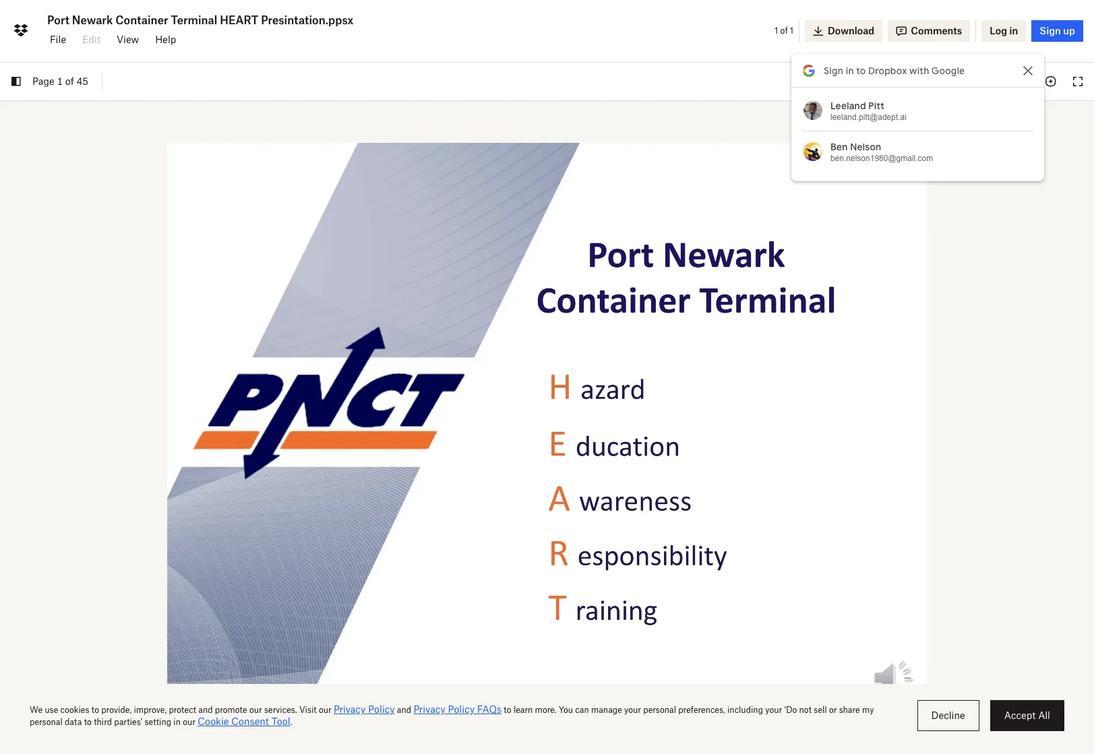 Task type: describe. For each thing, give the bounding box(es) containing it.
dropbox image
[[10, 19, 32, 41]]

log in
[[990, 25, 1018, 36]]

presintation.ppsx
[[261, 13, 354, 27]]

heart
[[220, 13, 259, 27]]

2 horizontal spatial 1
[[790, 26, 794, 36]]

port
[[47, 13, 69, 27]]

sign
[[1040, 25, 1061, 36]]

view
[[117, 34, 139, 45]]

log
[[990, 25, 1007, 36]]

newark
[[72, 13, 113, 27]]

container
[[115, 13, 168, 27]]

help button
[[147, 29, 184, 51]]

45
[[77, 76, 88, 87]]

1 of 1
[[775, 26, 794, 36]]

download button
[[805, 20, 883, 42]]

1 horizontal spatial of
[[781, 26, 788, 36]]



Task type: vqa. For each thing, say whether or not it's contained in the screenshot.
terminal
yes



Task type: locate. For each thing, give the bounding box(es) containing it.
help
[[155, 34, 176, 45]]

0 vertical spatial of
[[781, 26, 788, 36]]

0 horizontal spatial 1
[[57, 76, 63, 87]]

1 horizontal spatial 1
[[775, 26, 778, 36]]

port newark container terminal heart presintation.ppsx image
[[167, 143, 927, 713]]

in
[[1010, 25, 1018, 36]]

1 vertical spatial of
[[65, 76, 74, 87]]

view button
[[109, 29, 147, 51]]

sign up
[[1040, 25, 1075, 36]]

0 horizontal spatial of
[[65, 76, 74, 87]]

page 1 of 45
[[32, 76, 88, 87]]

of left the download button
[[781, 26, 788, 36]]

log in button
[[982, 20, 1026, 42]]

1
[[775, 26, 778, 36], [790, 26, 794, 36], [57, 76, 63, 87]]

of left the 45
[[65, 76, 74, 87]]

port newark container terminal heart presintation.ppsx
[[47, 13, 354, 27]]

page
[[32, 76, 54, 87]]

of
[[781, 26, 788, 36], [65, 76, 74, 87]]

file
[[50, 34, 66, 45]]

up
[[1064, 25, 1075, 36]]

download
[[828, 25, 875, 36]]

sign up button
[[1032, 20, 1084, 42]]

file button
[[42, 29, 74, 51]]

comments button
[[888, 20, 970, 42]]

comments
[[911, 25, 962, 36]]

terminal
[[171, 13, 217, 27]]



